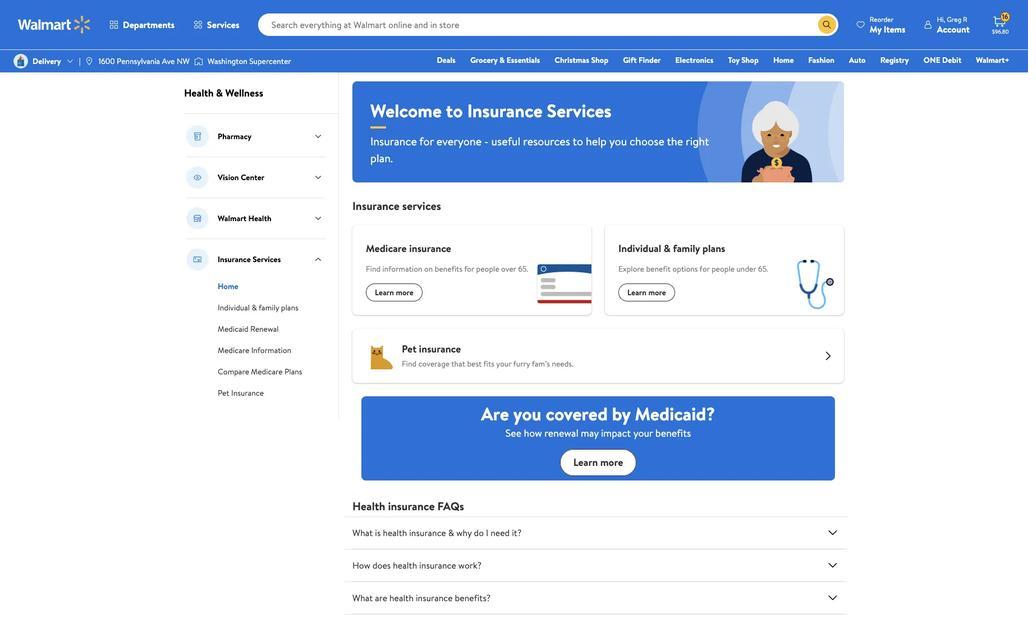 Task type: vqa. For each thing, say whether or not it's contained in the screenshot.
family to the bottom
yes



Task type: describe. For each thing, give the bounding box(es) containing it.
0 vertical spatial to
[[446, 98, 463, 123]]

services inside services dropdown button
[[207, 19, 240, 31]]

1 horizontal spatial learn more
[[574, 455, 624, 470]]

walmart+ link
[[972, 54, 1015, 66]]

1 horizontal spatial home
[[774, 54, 794, 66]]

1 horizontal spatial home link
[[769, 54, 800, 66]]

auto link
[[845, 54, 872, 66]]

insurance for services
[[353, 198, 400, 213]]

vision center
[[218, 172, 265, 183]]

your inside pet insurance find coverage that best fits your furry fam's needs.
[[497, 358, 512, 370]]

plans
[[285, 366, 302, 377]]

0 vertical spatial individual & family plans
[[619, 242, 726, 256]]

learn more button for individual
[[619, 284, 676, 302]]

insurance down health insurance faqs
[[410, 527, 446, 539]]

insurance services
[[353, 198, 442, 213]]

& up benefit
[[664, 242, 671, 256]]

& left why
[[449, 527, 455, 539]]

medicare insurance
[[366, 242, 452, 256]]

impact
[[602, 426, 631, 440]]

resources
[[524, 134, 571, 149]]

1 horizontal spatial for
[[465, 263, 475, 275]]

it?
[[512, 527, 522, 539]]

individual & family plans link
[[218, 301, 299, 313]]

medicare for medicare information
[[218, 345, 250, 356]]

do
[[474, 527, 484, 539]]

what are health insurance benefits? image
[[827, 591, 840, 605]]

1 horizontal spatial individual
[[619, 242, 662, 256]]

& left the wellness
[[216, 86, 223, 100]]

1 horizontal spatial family
[[674, 242, 701, 256]]

16
[[1003, 12, 1009, 21]]

pharmacy image
[[186, 125, 209, 148]]

one
[[924, 54, 941, 66]]

insurance for for
[[371, 134, 417, 149]]

my
[[870, 23, 882, 35]]

insurance up the on
[[410, 242, 452, 256]]

2 vertical spatial medicare
[[251, 366, 283, 377]]

are
[[375, 592, 388, 604]]

under
[[737, 263, 757, 275]]

that
[[452, 358, 466, 370]]

faqs
[[438, 499, 464, 514]]

best
[[468, 358, 482, 370]]

find inside pet insurance find coverage that best fits your furry fam's needs.
[[402, 358, 417, 370]]

christmas
[[555, 54, 590, 66]]

search icon image
[[823, 20, 832, 29]]

explore
[[619, 263, 645, 275]]

shop for christmas shop
[[592, 54, 609, 66]]

shop for toy shop
[[742, 54, 759, 66]]

learn for medicare insurance
[[375, 287, 394, 298]]

medicare for medicare insurance
[[366, 242, 407, 256]]

insurance down compare medicare plans
[[231, 388, 264, 399]]

find information on benefits for people over 65.
[[366, 263, 529, 275]]

debit
[[943, 54, 962, 66]]

insurance inside pet insurance find coverage that best fits your furry fam's needs.
[[419, 342, 461, 356]]

0 horizontal spatial benefits
[[435, 263, 463, 275]]

washington
[[208, 56, 248, 67]]

gift finder link
[[618, 54, 666, 66]]

health & wellness
[[184, 86, 263, 100]]

hi, greg r account
[[938, 14, 971, 35]]

health for does
[[393, 559, 417, 572]]

help
[[586, 134, 607, 149]]

pet insurance link
[[218, 386, 264, 399]]

more for medicare
[[396, 287, 414, 298]]

grocery & essentials
[[471, 54, 540, 66]]

health insurance faqs
[[353, 499, 464, 514]]

your inside are you covered by medicaid? see how renewal may impact your benefits
[[634, 426, 653, 440]]

what is health insurance & why do i need it? image
[[827, 526, 840, 540]]

to inside insurance for everyone - useful resources to help you choose the right plan.
[[573, 134, 584, 149]]

$96.80
[[993, 28, 1010, 35]]

0 vertical spatial find
[[366, 263, 381, 275]]

hi,
[[938, 14, 946, 24]]

medicare information
[[218, 345, 292, 356]]

0 horizontal spatial plans
[[281, 302, 299, 313]]

does
[[373, 559, 391, 572]]

explore benefit options for people under 65.
[[619, 263, 769, 275]]

1 horizontal spatial learn
[[574, 455, 598, 470]]

toy shop link
[[724, 54, 764, 66]]

why
[[457, 527, 472, 539]]

departments
[[123, 19, 175, 31]]

i
[[486, 527, 489, 539]]

fam's
[[532, 358, 550, 370]]

fashion
[[809, 54, 835, 66]]

how does health insurance work?
[[353, 559, 482, 572]]

options
[[673, 263, 698, 275]]

welcome
[[371, 98, 442, 123]]

auto
[[850, 54, 866, 66]]

fits
[[484, 358, 495, 370]]

items
[[885, 23, 906, 35]]

one debit link
[[919, 54, 967, 66]]

medicare information link
[[218, 344, 292, 356]]

vision center image
[[186, 166, 209, 189]]

learn more button for medicare
[[366, 284, 423, 302]]

medicaid renewal
[[218, 324, 279, 335]]

you inside insurance for everyone - useful resources to help you choose the right plan.
[[610, 134, 628, 149]]

insurance left work?
[[420, 559, 457, 572]]

registry
[[881, 54, 910, 66]]

nw
[[177, 56, 190, 67]]

insurance services
[[218, 254, 281, 265]]

benefit
[[647, 263, 671, 275]]

greg
[[948, 14, 962, 24]]

medicaid renewal link
[[218, 322, 279, 335]]

walmart image
[[18, 16, 91, 34]]

compare
[[218, 366, 249, 377]]

medicaid?
[[635, 401, 716, 426]]

departments button
[[100, 11, 184, 38]]

walmart+
[[977, 54, 1010, 66]]

needs.
[[552, 358, 574, 370]]

walmart insurance services image
[[186, 248, 209, 271]]

renewal
[[250, 324, 279, 335]]

learn more link
[[560, 449, 637, 476]]

insurance down how does health insurance work?
[[416, 592, 453, 604]]

gift
[[624, 54, 637, 66]]

deals
[[437, 54, 456, 66]]

 image for 1600 pennsylvania ave nw
[[85, 57, 94, 66]]

health for is
[[383, 527, 407, 539]]

supercenter
[[249, 56, 291, 67]]

individual and family plans. explore benefit options for people under 65. learn more. image
[[783, 253, 845, 315]]

electronics
[[676, 54, 714, 66]]

how
[[353, 559, 371, 572]]

washington supercenter
[[208, 56, 291, 67]]

compare medicare plans
[[218, 366, 302, 377]]

medicaid
[[218, 324, 249, 335]]

reorder
[[870, 14, 894, 24]]

delivery
[[33, 56, 61, 67]]

insurance for services
[[218, 254, 251, 265]]

plan.
[[371, 151, 393, 166]]



Task type: locate. For each thing, give the bounding box(es) containing it.
plans up information
[[281, 302, 299, 313]]

services
[[207, 19, 240, 31], [547, 98, 612, 123], [253, 254, 281, 265]]

individual & family plans up the options
[[619, 242, 726, 256]]

0 vertical spatial home link
[[769, 54, 800, 66]]

1 vertical spatial your
[[634, 426, 653, 440]]

2 horizontal spatial more
[[649, 287, 667, 298]]

essentials
[[507, 54, 540, 66]]

1 horizontal spatial services
[[253, 254, 281, 265]]

2 horizontal spatial medicare
[[366, 242, 407, 256]]

0 horizontal spatial find
[[366, 263, 381, 275]]

2 what from the top
[[353, 592, 373, 604]]

individual & family plans
[[619, 242, 726, 256], [218, 302, 299, 313]]

benefits?
[[455, 592, 491, 604]]

you right the help
[[610, 134, 628, 149]]

insurance up the useful
[[468, 98, 543, 123]]

65.
[[519, 263, 529, 275], [759, 263, 769, 275]]

learn more down benefit
[[628, 287, 667, 298]]

you right are
[[514, 401, 542, 426]]

learn more button down information
[[366, 284, 423, 302]]

to
[[446, 98, 463, 123], [573, 134, 584, 149]]

insurance up plan.
[[371, 134, 417, 149]]

1 65. from the left
[[519, 263, 529, 275]]

0 vertical spatial services
[[207, 19, 240, 31]]

vision
[[218, 172, 239, 183]]

health down the nw
[[184, 86, 214, 100]]

1 horizontal spatial individual & family plans
[[619, 242, 726, 256]]

pennsylvania
[[117, 56, 160, 67]]

individual up medicaid
[[218, 302, 250, 313]]

coverage
[[419, 358, 450, 370]]

Search search field
[[258, 13, 839, 36]]

people left 'over'
[[477, 263, 500, 275]]

people
[[477, 263, 500, 275], [712, 263, 735, 275]]

to up everyone
[[446, 98, 463, 123]]

what is health insurance & why do i need it?
[[353, 527, 522, 539]]

0 horizontal spatial for
[[420, 134, 434, 149]]

1 horizontal spatial medicare
[[251, 366, 283, 377]]

wellness
[[226, 86, 263, 100]]

for inside insurance for everyone - useful resources to help you choose the right plan.
[[420, 134, 434, 149]]

1 shop from the left
[[592, 54, 609, 66]]

home left fashion link
[[774, 54, 794, 66]]

1 vertical spatial health
[[393, 559, 417, 572]]

useful
[[492, 134, 521, 149]]

are
[[482, 401, 510, 426]]

0 vertical spatial medicare
[[366, 242, 407, 256]]

insurance up coverage on the left
[[419, 342, 461, 356]]

0 vertical spatial what
[[353, 527, 373, 539]]

electronics link
[[671, 54, 719, 66]]

2 horizontal spatial learn more
[[628, 287, 667, 298]]

family up renewal
[[259, 302, 279, 313]]

0 horizontal spatial home
[[218, 281, 239, 292]]

1 vertical spatial medicare
[[218, 345, 250, 356]]

1 vertical spatial you
[[514, 401, 542, 426]]

one debit
[[924, 54, 962, 66]]

0 horizontal spatial individual
[[218, 302, 250, 313]]

1 learn more button from the left
[[366, 284, 423, 302]]

2 people from the left
[[712, 263, 735, 275]]

1 horizontal spatial plans
[[703, 242, 726, 256]]

plans up explore benefit options for people under 65. in the right of the page
[[703, 242, 726, 256]]

1 vertical spatial home link
[[218, 280, 239, 292]]

pharmacy
[[218, 131, 252, 142]]

|
[[79, 56, 81, 67]]

shop right christmas
[[592, 54, 609, 66]]

what for what are health insurance benefits?
[[353, 592, 373, 604]]

1 horizontal spatial people
[[712, 263, 735, 275]]

2 learn more button from the left
[[619, 284, 676, 302]]

pet inside pet insurance find coverage that best fits your furry fam's needs.
[[402, 342, 417, 356]]

health right is
[[383, 527, 407, 539]]

0 vertical spatial family
[[674, 242, 701, 256]]

0 horizontal spatial family
[[259, 302, 279, 313]]

more down benefit
[[649, 287, 667, 298]]

learn down information
[[375, 287, 394, 298]]

2 horizontal spatial services
[[547, 98, 612, 123]]

fashion link
[[804, 54, 840, 66]]

pet insurance. find coverage that best fits your furry fam's needs. image
[[366, 342, 393, 369]]

1 what from the top
[[353, 527, 373, 539]]

65. right 'over'
[[519, 263, 529, 275]]

services up the help
[[547, 98, 612, 123]]

0 vertical spatial home
[[774, 54, 794, 66]]

insurance up what is health insurance & why do i need it?
[[388, 499, 435, 514]]

insurance left services
[[353, 198, 400, 213]]

toy shop
[[729, 54, 759, 66]]

0 vertical spatial you
[[610, 134, 628, 149]]

more down information
[[396, 287, 414, 298]]

insurance right walmart insurance services icon
[[218, 254, 251, 265]]

learn more button down benefit
[[619, 284, 676, 302]]

services
[[403, 198, 442, 213]]

toy
[[729, 54, 740, 66]]

health for health & wellness
[[184, 86, 214, 100]]

1 horizontal spatial to
[[573, 134, 584, 149]]

learn
[[375, 287, 394, 298], [628, 287, 647, 298], [574, 455, 598, 470]]

1 vertical spatial to
[[573, 134, 584, 149]]

0 horizontal spatial medicare
[[218, 345, 250, 356]]

walmart health
[[218, 213, 272, 224]]

 image
[[13, 54, 28, 69], [85, 57, 94, 66]]

on
[[425, 263, 433, 275]]

1 vertical spatial individual & family plans
[[218, 302, 299, 313]]

what for what is health insurance & why do i need it?
[[353, 527, 373, 539]]

what are health insurance benefits?
[[353, 592, 491, 604]]

services down walmart health on the top of page
[[253, 254, 281, 265]]

1 horizontal spatial find
[[402, 358, 417, 370]]

 image
[[194, 56, 203, 67]]

everyone
[[437, 134, 482, 149]]

learn more
[[375, 287, 414, 298], [628, 287, 667, 298], [574, 455, 624, 470]]

your right fits
[[497, 358, 512, 370]]

0 horizontal spatial pet
[[218, 388, 230, 399]]

walmart
[[218, 213, 247, 224]]

1 vertical spatial find
[[402, 358, 417, 370]]

1 horizontal spatial health
[[249, 213, 272, 224]]

you inside are you covered by medicaid? see how renewal may impact your benefits
[[514, 401, 542, 426]]

0 horizontal spatial people
[[477, 263, 500, 275]]

finder
[[639, 54, 661, 66]]

health right walmart
[[249, 213, 272, 224]]

people left under
[[712, 263, 735, 275]]

0 horizontal spatial health
[[184, 86, 214, 100]]

medicare down information
[[251, 366, 283, 377]]

see
[[506, 426, 522, 440]]

1 horizontal spatial your
[[634, 426, 653, 440]]

1 horizontal spatial benefits
[[656, 426, 692, 440]]

by
[[613, 401, 631, 426]]

medicare
[[366, 242, 407, 256], [218, 345, 250, 356], [251, 366, 283, 377]]

0 vertical spatial your
[[497, 358, 512, 370]]

2 65. from the left
[[759, 263, 769, 275]]

your right impact
[[634, 426, 653, 440]]

for left everyone
[[420, 134, 434, 149]]

0 horizontal spatial shop
[[592, 54, 609, 66]]

pet
[[402, 342, 417, 356], [218, 388, 230, 399]]

home link left fashion link
[[769, 54, 800, 66]]

grocery & essentials link
[[466, 54, 546, 66]]

0 vertical spatial pet
[[402, 342, 417, 356]]

home link down insurance services
[[218, 280, 239, 292]]

christmas shop
[[555, 54, 609, 66]]

services up washington
[[207, 19, 240, 31]]

learn down explore
[[628, 287, 647, 298]]

choose
[[630, 134, 665, 149]]

1 horizontal spatial pet
[[402, 342, 417, 356]]

walmart health image
[[186, 207, 209, 230]]

information
[[383, 263, 423, 275]]

2 horizontal spatial for
[[700, 263, 710, 275]]

0 horizontal spatial learn more button
[[366, 284, 423, 302]]

pet right pet insurance. find coverage that best fits your furry fam's needs. icon
[[402, 342, 417, 356]]

individual & family plans up renewal
[[218, 302, 299, 313]]

2 vertical spatial health
[[353, 499, 386, 514]]

home down insurance services
[[218, 281, 239, 292]]

0 horizontal spatial services
[[207, 19, 240, 31]]

find left coverage on the left
[[402, 358, 417, 370]]

1 vertical spatial plans
[[281, 302, 299, 313]]

information
[[251, 345, 292, 356]]

what left is
[[353, 527, 373, 539]]

0 vertical spatial health
[[184, 86, 214, 100]]

2 vertical spatial services
[[253, 254, 281, 265]]

1 vertical spatial what
[[353, 592, 373, 604]]

pet for insurance
[[218, 388, 230, 399]]

services button
[[184, 11, 249, 38]]

over
[[502, 263, 517, 275]]

0 vertical spatial health
[[383, 527, 407, 539]]

-
[[485, 134, 489, 149]]

1 vertical spatial family
[[259, 302, 279, 313]]

how does health insurance work? image
[[827, 559, 840, 572]]

medicare insurance. find information on benefits for people over 65. learn more. image
[[530, 253, 592, 315]]

1 horizontal spatial shop
[[742, 54, 759, 66]]

what left are
[[353, 592, 373, 604]]

Walmart Site-Wide search field
[[258, 13, 839, 36]]

to left the help
[[573, 134, 584, 149]]

learn more for medicare
[[375, 287, 414, 298]]

0 horizontal spatial learn more
[[375, 287, 414, 298]]

health right does
[[393, 559, 417, 572]]

right
[[686, 134, 710, 149]]

0 horizontal spatial to
[[446, 98, 463, 123]]

benefits right the on
[[435, 263, 463, 275]]

& right the grocery
[[500, 54, 505, 66]]

0 horizontal spatial learn
[[375, 287, 394, 298]]

need
[[491, 527, 510, 539]]

0 horizontal spatial you
[[514, 401, 542, 426]]

pet insurance find coverage that best fits your furry fam's needs.
[[402, 342, 574, 370]]

learn more down may
[[574, 455, 624, 470]]

may
[[581, 426, 599, 440]]

compare medicare plans link
[[218, 365, 302, 377]]

pet for insurance
[[402, 342, 417, 356]]

1 vertical spatial individual
[[218, 302, 250, 313]]

ave
[[162, 56, 175, 67]]

more down impact
[[601, 455, 624, 470]]

2 horizontal spatial health
[[353, 499, 386, 514]]

1 horizontal spatial you
[[610, 134, 628, 149]]

for right the options
[[700, 263, 710, 275]]

1 vertical spatial services
[[547, 98, 612, 123]]

0 vertical spatial plans
[[703, 242, 726, 256]]

family up the options
[[674, 242, 701, 256]]

account
[[938, 23, 971, 35]]

learn for individual & family plans
[[628, 287, 647, 298]]

individual up explore
[[619, 242, 662, 256]]

 image right |
[[85, 57, 94, 66]]

health right are
[[390, 592, 414, 604]]

1 horizontal spatial learn more button
[[619, 284, 676, 302]]

clear search field text image
[[805, 20, 814, 29]]

1 horizontal spatial  image
[[85, 57, 94, 66]]

medicare up information
[[366, 242, 407, 256]]

1600 pennsylvania ave nw
[[99, 56, 190, 67]]

welcome to insurance services
[[371, 98, 612, 123]]

pet down 'compare'
[[218, 388, 230, 399]]

benefits right "by"
[[656, 426, 692, 440]]

learn more for individual
[[628, 287, 667, 298]]

medicare up 'compare'
[[218, 345, 250, 356]]

insurance inside insurance for everyone - useful resources to help you choose the right plan.
[[371, 134, 417, 149]]

1 people from the left
[[477, 263, 500, 275]]

0 vertical spatial benefits
[[435, 263, 463, 275]]

more for individual
[[649, 287, 667, 298]]

2 vertical spatial health
[[390, 592, 414, 604]]

you
[[610, 134, 628, 149], [514, 401, 542, 426]]

find left information
[[366, 263, 381, 275]]

pet insurance
[[218, 388, 264, 399]]

1 horizontal spatial 65.
[[759, 263, 769, 275]]

health up is
[[353, 499, 386, 514]]

learn down may
[[574, 455, 598, 470]]

1 vertical spatial home
[[218, 281, 239, 292]]

65. right under
[[759, 263, 769, 275]]

find
[[366, 263, 381, 275], [402, 358, 417, 370]]

1 vertical spatial benefits
[[656, 426, 692, 440]]

registry link
[[876, 54, 915, 66]]

individual
[[619, 242, 662, 256], [218, 302, 250, 313]]

health for are
[[390, 592, 414, 604]]

health
[[184, 86, 214, 100], [249, 213, 272, 224], [353, 499, 386, 514]]

& up medicaid renewal link
[[252, 302, 257, 313]]

2 horizontal spatial learn
[[628, 287, 647, 298]]

 image left delivery
[[13, 54, 28, 69]]

gift finder
[[624, 54, 661, 66]]

 image for delivery
[[13, 54, 28, 69]]

health for health insurance faqs
[[353, 499, 386, 514]]

1 vertical spatial health
[[249, 213, 272, 224]]

0 horizontal spatial individual & family plans
[[218, 302, 299, 313]]

0 horizontal spatial  image
[[13, 54, 28, 69]]

center
[[241, 172, 265, 183]]

0 horizontal spatial more
[[396, 287, 414, 298]]

0 horizontal spatial your
[[497, 358, 512, 370]]

1 vertical spatial pet
[[218, 388, 230, 399]]

benefits inside are you covered by medicaid? see how renewal may impact your benefits
[[656, 426, 692, 440]]

0 horizontal spatial 65.
[[519, 263, 529, 275]]

reorder my items
[[870, 14, 906, 35]]

2 shop from the left
[[742, 54, 759, 66]]

0 vertical spatial individual
[[619, 242, 662, 256]]

for left 'over'
[[465, 263, 475, 275]]

shop right toy
[[742, 54, 759, 66]]

learn more down information
[[375, 287, 414, 298]]

1 horizontal spatial more
[[601, 455, 624, 470]]

0 horizontal spatial home link
[[218, 280, 239, 292]]

deals link
[[432, 54, 461, 66]]

covered
[[546, 401, 608, 426]]



